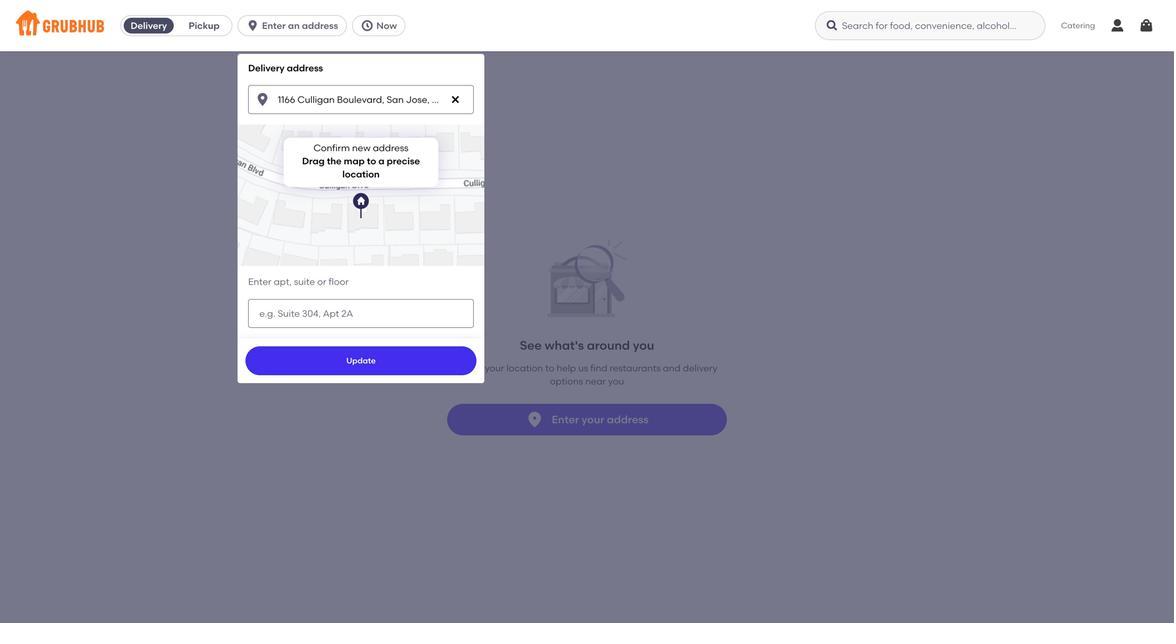 Task type: describe. For each thing, give the bounding box(es) containing it.
1 vertical spatial svg image
[[255, 92, 271, 108]]

enter an address button
[[238, 15, 352, 36]]

to
[[545, 363, 554, 374]]

0 vertical spatial you
[[633, 338, 654, 353]]

help
[[557, 363, 576, 374]]

enter for enter apt, suite or floor
[[248, 276, 272, 288]]

share your location to help us find restaurants and delivery options near you
[[457, 363, 717, 387]]

suite
[[294, 276, 315, 288]]

what's
[[545, 338, 584, 353]]

floor
[[329, 276, 349, 288]]

pickup
[[189, 20, 220, 31]]

svg image inside enter an address button
[[246, 19, 259, 32]]

address for enter an address
[[302, 20, 338, 31]]

restaurants
[[610, 363, 661, 374]]

delivery for delivery address
[[248, 63, 285, 74]]

enter your address
[[552, 414, 649, 427]]

main navigation navigation
[[0, 0, 1174, 624]]

near
[[585, 376, 606, 387]]

update button
[[246, 347, 477, 376]]

or
[[317, 276, 326, 288]]

delivery for delivery
[[131, 20, 167, 31]]

e.g. Suite 304, Apt 2A search field
[[248, 299, 474, 328]]

now
[[376, 20, 397, 31]]

delivery button
[[121, 15, 176, 36]]

svg image inside now button
[[361, 19, 374, 32]]

Enter an address search field
[[248, 85, 474, 114]]

enter apt, suite or floor
[[248, 276, 349, 288]]

an
[[288, 20, 300, 31]]

see what's around you
[[520, 338, 654, 353]]

and
[[663, 363, 681, 374]]

us
[[578, 363, 588, 374]]

delivery address
[[248, 63, 323, 74]]

catering button
[[1052, 11, 1104, 41]]

options
[[550, 376, 583, 387]]



Task type: locate. For each thing, give the bounding box(es) containing it.
see
[[520, 338, 542, 353]]

svg image
[[361, 19, 374, 32], [255, 92, 271, 108]]

2 vertical spatial address
[[607, 414, 649, 427]]

location
[[506, 363, 543, 374]]

your right share
[[485, 363, 504, 374]]

delivery down enter an address button
[[248, 63, 285, 74]]

enter left apt,
[[248, 276, 272, 288]]

enter for enter an address
[[262, 20, 286, 31]]

address inside enter your address button
[[607, 414, 649, 427]]

1 horizontal spatial you
[[633, 338, 654, 353]]

0 horizontal spatial your
[[485, 363, 504, 374]]

enter an address
[[262, 20, 338, 31]]

your for enter
[[582, 414, 604, 427]]

find
[[590, 363, 607, 374]]

enter left "an"
[[262, 20, 286, 31]]

0 vertical spatial delivery
[[131, 20, 167, 31]]

1 vertical spatial delivery
[[248, 63, 285, 74]]

0 vertical spatial address
[[302, 20, 338, 31]]

0 horizontal spatial you
[[608, 376, 624, 387]]

1 horizontal spatial your
[[582, 414, 604, 427]]

1 horizontal spatial svg image
[[361, 19, 374, 32]]

0 horizontal spatial delivery
[[131, 20, 167, 31]]

share
[[457, 363, 483, 374]]

address inside enter an address button
[[302, 20, 338, 31]]

delivery
[[131, 20, 167, 31], [248, 63, 285, 74]]

your inside button
[[582, 414, 604, 427]]

around
[[587, 338, 630, 353]]

enter for enter your address
[[552, 414, 579, 427]]

confirm your address image
[[348, 188, 374, 219], [348, 188, 374, 219]]

map region
[[75, 29, 580, 366]]

your
[[485, 363, 504, 374], [582, 414, 604, 427]]

1 vertical spatial enter
[[248, 276, 272, 288]]

you up restaurants
[[633, 338, 654, 353]]

address for enter your address
[[607, 414, 649, 427]]

1 vertical spatial your
[[582, 414, 604, 427]]

your down 'near'
[[582, 414, 604, 427]]

now button
[[352, 15, 411, 36]]

0 vertical spatial svg image
[[361, 19, 374, 32]]

update
[[346, 356, 376, 366]]

svg image left now
[[361, 19, 374, 32]]

you right 'near'
[[608, 376, 624, 387]]

svg image down delivery address
[[255, 92, 271, 108]]

delivery inside "button"
[[131, 20, 167, 31]]

address down restaurants
[[607, 414, 649, 427]]

catering
[[1061, 21, 1095, 30]]

delivery left pickup
[[131, 20, 167, 31]]

your for share
[[485, 363, 504, 374]]

apt,
[[274, 276, 292, 288]]

position icon image
[[525, 411, 544, 429]]

0 vertical spatial your
[[485, 363, 504, 374]]

enter your address button
[[447, 404, 727, 436]]

your inside the "share your location to help us find restaurants and delivery options near you"
[[485, 363, 504, 374]]

svg image
[[1139, 18, 1154, 34], [246, 19, 259, 32], [825, 19, 839, 32], [450, 94, 461, 105]]

you inside the "share your location to help us find restaurants and delivery options near you"
[[608, 376, 624, 387]]

2 vertical spatial enter
[[552, 414, 579, 427]]

you
[[633, 338, 654, 353], [608, 376, 624, 387]]

enter inside button
[[262, 20, 286, 31]]

enter inside button
[[552, 414, 579, 427]]

address down enter an address
[[287, 63, 323, 74]]

pickup button
[[176, 15, 232, 36]]

0 horizontal spatial svg image
[[255, 92, 271, 108]]

0 vertical spatial enter
[[262, 20, 286, 31]]

enter
[[262, 20, 286, 31], [248, 276, 272, 288], [552, 414, 579, 427]]

1 vertical spatial address
[[287, 63, 323, 74]]

address right "an"
[[302, 20, 338, 31]]

enter right position icon
[[552, 414, 579, 427]]

delivery
[[683, 363, 717, 374]]

address
[[302, 20, 338, 31], [287, 63, 323, 74], [607, 414, 649, 427]]

1 vertical spatial you
[[608, 376, 624, 387]]

1 horizontal spatial delivery
[[248, 63, 285, 74]]



Task type: vqa. For each thing, say whether or not it's contained in the screenshot.
"delivery" BUTTON at the top left of the page
yes



